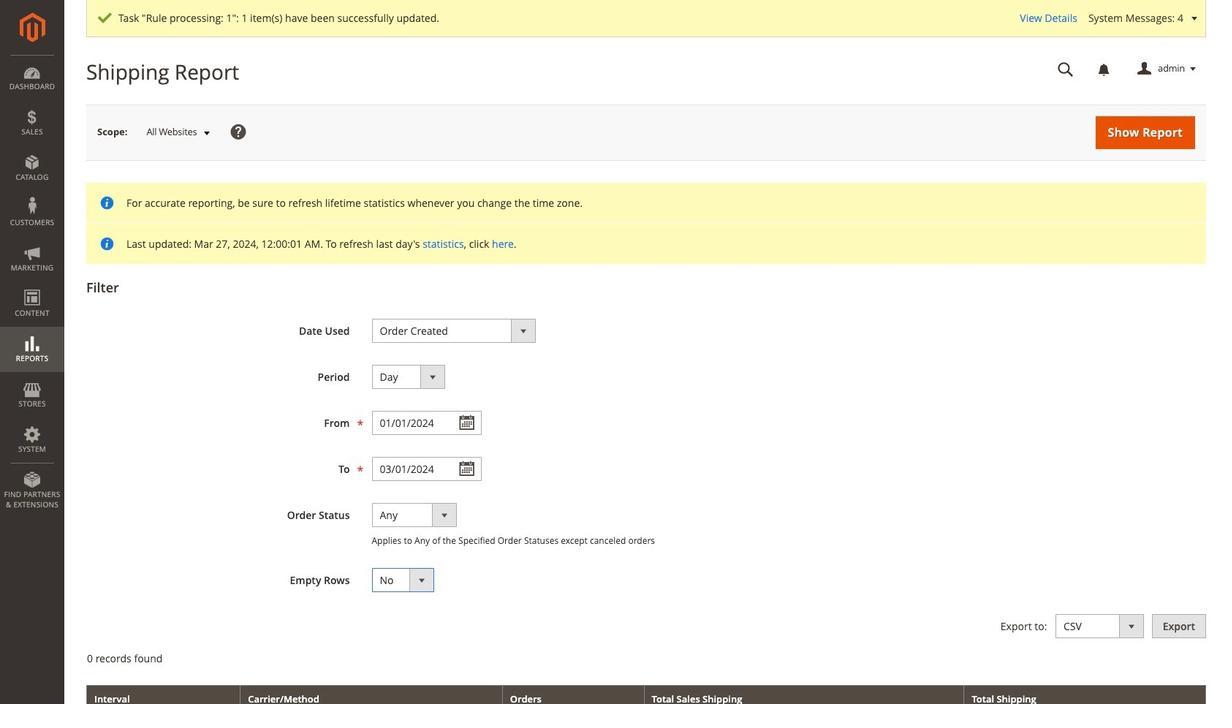 Task type: locate. For each thing, give the bounding box(es) containing it.
menu bar
[[0, 55, 64, 517]]

None text field
[[1048, 56, 1085, 82], [372, 457, 482, 481], [1048, 56, 1085, 82], [372, 457, 482, 481]]

None text field
[[372, 411, 482, 435]]

magento admin panel image
[[19, 12, 45, 42]]



